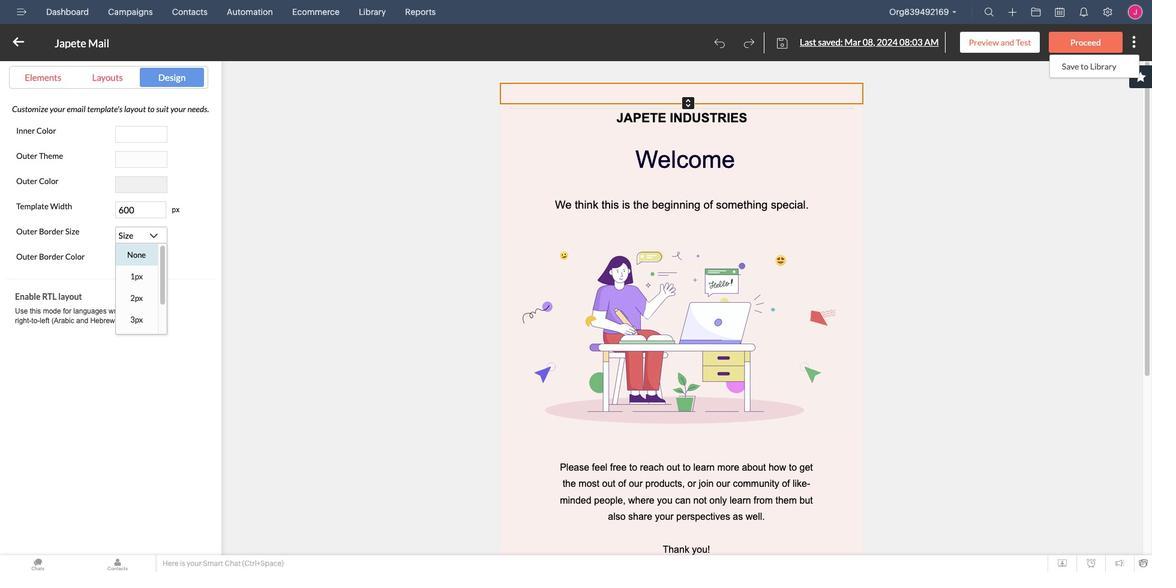 Task type: locate. For each thing, give the bounding box(es) containing it.
notifications image
[[1079, 7, 1089, 17]]

search image
[[985, 7, 994, 17]]

dashboard link
[[41, 0, 94, 24]]

dashboard
[[46, 7, 89, 17]]

here
[[163, 560, 179, 568]]

automation
[[227, 7, 273, 17]]

library link
[[354, 0, 391, 24]]

org839492169
[[889, 7, 949, 17]]

campaigns link
[[103, 0, 158, 24]]

contacts image
[[80, 556, 155, 573]]

here is your smart chat (ctrl+space)
[[163, 560, 284, 568]]

reports link
[[400, 0, 441, 24]]

contacts
[[172, 7, 208, 17]]

automation link
[[222, 0, 278, 24]]

is
[[180, 560, 185, 568]]

ecommerce link
[[287, 0, 344, 24]]

your
[[187, 560, 202, 568]]

folder image
[[1031, 7, 1041, 17]]



Task type: vqa. For each thing, say whether or not it's contained in the screenshot.
2
no



Task type: describe. For each thing, give the bounding box(es) containing it.
(ctrl+space)
[[242, 560, 284, 568]]

chats image
[[0, 556, 76, 573]]

calendar image
[[1055, 7, 1065, 17]]

campaigns
[[108, 7, 153, 17]]

reports
[[405, 7, 436, 17]]

library
[[359, 7, 386, 17]]

configure settings image
[[1103, 7, 1113, 17]]

quick actions image
[[1009, 8, 1017, 17]]

ecommerce
[[292, 7, 340, 17]]

chat
[[225, 560, 241, 568]]

smart
[[203, 560, 223, 568]]

contacts link
[[167, 0, 212, 24]]



